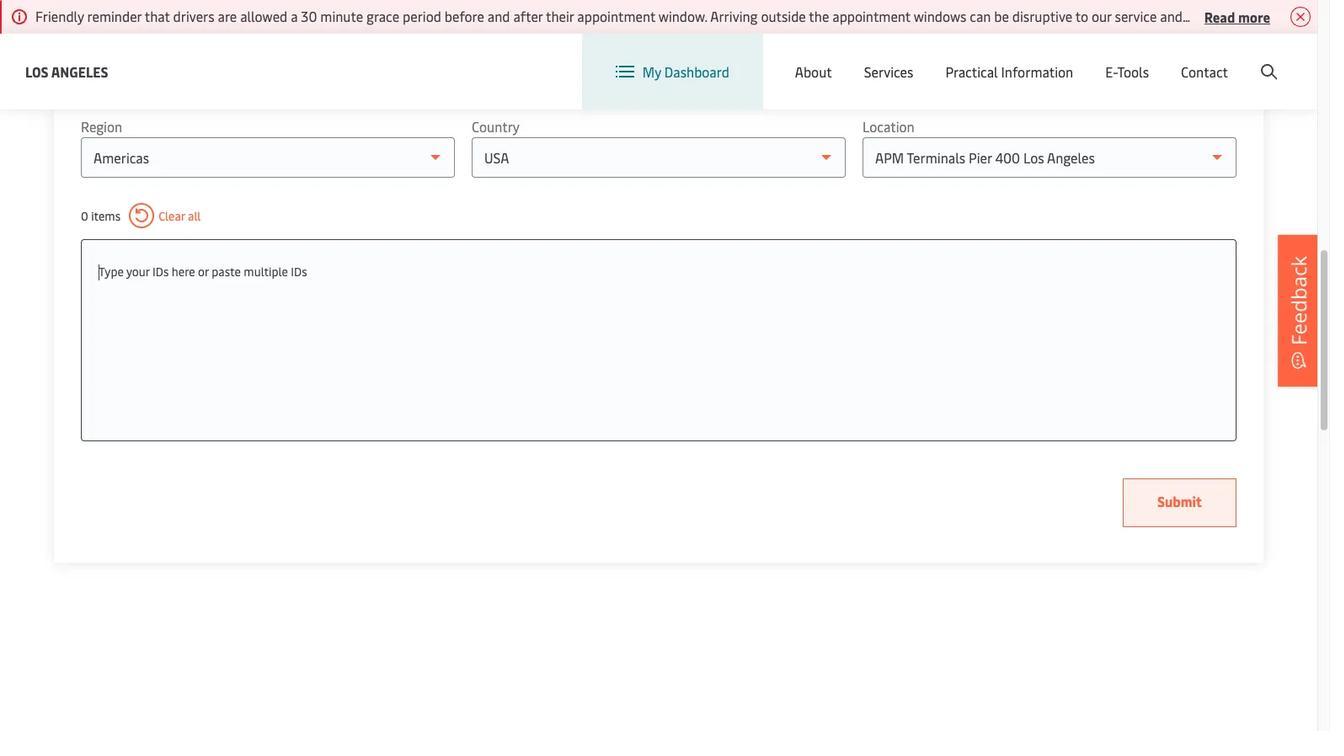 Task type: vqa. For each thing, say whether or not it's contained in the screenshot.
Switch Location button
yes



Task type: locate. For each thing, give the bounding box(es) containing it.
your
[[126, 264, 150, 280]]

appointment up 'switch location' button
[[833, 7, 911, 25]]

feedback
[[1285, 256, 1313, 345]]

multiple
[[244, 264, 288, 280]]

1 and from the left
[[488, 7, 510, 25]]

switch
[[844, 49, 884, 67]]

my
[[643, 62, 661, 81]]

services button
[[864, 34, 914, 110]]

window.
[[659, 7, 708, 25]]

None text field
[[99, 257, 1219, 287]]

dashboard
[[665, 62, 730, 81]]

0 horizontal spatial and
[[488, 7, 510, 25]]

2 and from the left
[[1160, 7, 1183, 25]]

and left have
[[1160, 7, 1183, 25]]

contact
[[1181, 62, 1228, 81]]

global menu
[[993, 49, 1070, 68]]

close alert image
[[1291, 7, 1311, 27]]

appointment right the their
[[577, 7, 656, 25]]

items
[[91, 208, 121, 224]]

e-
[[1106, 62, 1118, 81]]

that
[[145, 7, 170, 25]]

menu
[[1035, 49, 1070, 68]]

ids
[[153, 264, 169, 280], [291, 264, 307, 280]]

global
[[993, 49, 1032, 68]]

ids right multiple
[[291, 264, 307, 280]]

are
[[218, 7, 237, 25]]

0 items
[[81, 208, 121, 224]]

o
[[1324, 7, 1330, 25]]

and left after
[[488, 7, 510, 25]]

0 horizontal spatial appointment
[[577, 7, 656, 25]]

location down services 'popup button'
[[863, 117, 915, 136]]

a
[[291, 7, 298, 25]]

0 horizontal spatial ids
[[153, 264, 169, 280]]

appointment
[[577, 7, 656, 25], [833, 7, 911, 25]]

read
[[1205, 7, 1235, 26]]

angeles
[[51, 62, 108, 80]]

1 appointment from the left
[[577, 7, 656, 25]]

grace
[[367, 7, 399, 25]]

vessel schedule button
[[478, 24, 605, 78]]

location right 'switch'
[[887, 49, 939, 67]]

1 horizontal spatial ids
[[291, 264, 307, 280]]

1 ids from the left
[[153, 264, 169, 280]]

here
[[172, 264, 195, 280]]

2 appointment from the left
[[833, 7, 911, 25]]

submit button
[[1123, 479, 1237, 527]]

have
[[1186, 7, 1215, 25]]

type your ids here or paste multiple ids
[[99, 264, 307, 280]]

drivers
[[173, 7, 215, 25]]

1 horizontal spatial and
[[1160, 7, 1183, 25]]

e-tools button
[[1106, 34, 1149, 110]]

1 vertical spatial location
[[863, 117, 915, 136]]

after
[[513, 7, 543, 25]]

before
[[445, 7, 484, 25]]

paste
[[212, 264, 241, 280]]

create
[[1194, 49, 1233, 68]]

service
[[1115, 7, 1157, 25]]

period
[[403, 7, 441, 25]]

and
[[488, 7, 510, 25], [1160, 7, 1183, 25]]

schedule
[[535, 43, 584, 59]]

0
[[81, 208, 88, 224]]

location
[[887, 49, 939, 67], [863, 117, 915, 136]]

vessel schedule
[[499, 43, 584, 59]]

switch location
[[844, 49, 939, 67]]

1 horizontal spatial appointment
[[833, 7, 911, 25]]

ids right your on the left top of the page
[[153, 264, 169, 280]]

feedback button
[[1278, 235, 1320, 387]]

practical information
[[946, 62, 1074, 81]]



Task type: describe. For each thing, give the bounding box(es) containing it.
all
[[188, 208, 201, 224]]

los angeles link
[[25, 61, 108, 82]]

30
[[301, 7, 317, 25]]

0 vertical spatial location
[[887, 49, 939, 67]]

disruptive
[[1013, 7, 1073, 25]]

submit
[[1158, 492, 1202, 511]]

tools
[[1118, 62, 1149, 81]]

/
[[1185, 49, 1191, 68]]

vessel
[[499, 43, 533, 59]]

clear
[[159, 208, 185, 224]]

read more
[[1205, 7, 1271, 26]]

my dashboard
[[643, 62, 730, 81]]

country
[[472, 117, 520, 136]]

to
[[1076, 7, 1089, 25]]

region
[[81, 117, 122, 136]]

more
[[1238, 7, 1271, 26]]

account
[[1236, 49, 1286, 68]]

friendly
[[35, 7, 84, 25]]

2 ids from the left
[[291, 264, 307, 280]]

login
[[1150, 49, 1182, 68]]

practical
[[946, 62, 998, 81]]

practical information button
[[946, 34, 1074, 110]]

about button
[[795, 34, 832, 110]]

windows
[[914, 7, 967, 25]]

or
[[198, 264, 209, 280]]

login / create account
[[1150, 49, 1286, 68]]

switch location button
[[817, 49, 939, 67]]

services
[[864, 62, 914, 81]]

outside
[[761, 7, 806, 25]]

information
[[1001, 62, 1074, 81]]

be
[[994, 7, 1009, 25]]

my dashboard button
[[616, 34, 730, 110]]

e-tools
[[1106, 62, 1149, 81]]

los angeles
[[25, 62, 108, 80]]

impacts
[[1273, 7, 1321, 25]]

clear all
[[159, 208, 201, 224]]

read more button
[[1205, 6, 1271, 27]]

friendly reminder that drivers are allowed a 30 minute grace period before and after their appointment window. arriving outside the appointment windows can be disruptive to our service and have negative impacts o
[[35, 7, 1330, 25]]

clear all button
[[129, 203, 201, 228]]

negative
[[1218, 7, 1269, 25]]

type
[[99, 264, 124, 280]]

reminder
[[87, 7, 142, 25]]

minute
[[320, 7, 363, 25]]

the
[[809, 7, 829, 25]]

allowed
[[240, 7, 288, 25]]

login / create account link
[[1118, 34, 1286, 83]]

contact button
[[1181, 34, 1228, 110]]

can
[[970, 7, 991, 25]]

our
[[1092, 7, 1112, 25]]

their
[[546, 7, 574, 25]]

global menu button
[[956, 33, 1086, 84]]

los
[[25, 62, 49, 80]]

arriving
[[710, 7, 758, 25]]

about
[[795, 62, 832, 81]]



